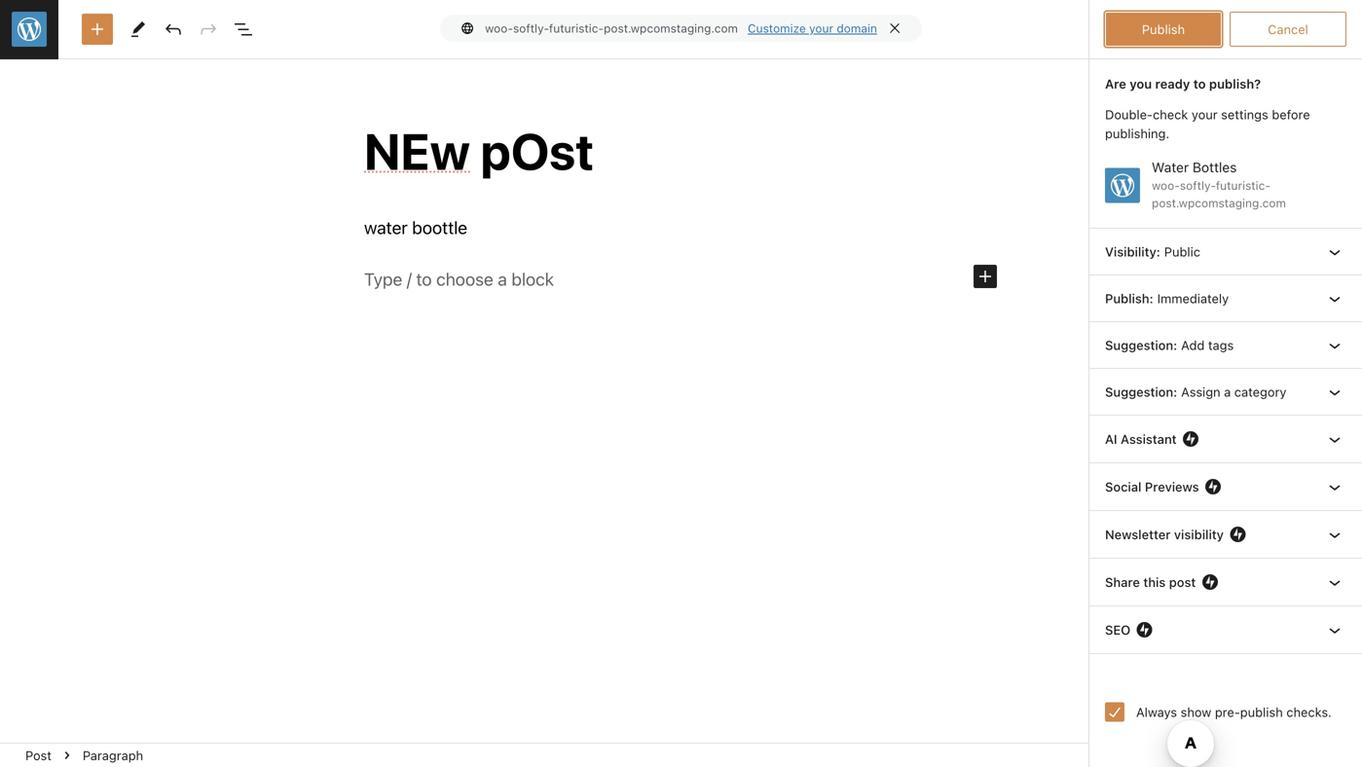 Task type: locate. For each thing, give the bounding box(es) containing it.
check
[[1153, 107, 1188, 122]]

social
[[1105, 479, 1142, 494]]

settings
[[1221, 107, 1269, 122]]

1 vertical spatial softly-
[[1180, 179, 1216, 192]]

1 vertical spatial post.wpcomstaging.com
[[1152, 196, 1286, 210]]

ai assistant button
[[1090, 416, 1362, 462]]

1 vertical spatial woo-
[[1152, 179, 1180, 192]]

toggle block inserter image
[[86, 18, 109, 41]]

0 vertical spatial your
[[809, 21, 834, 35]]

publish button
[[1126, 12, 1193, 47]]

tools image
[[127, 18, 150, 41]]

ai assistant
[[1105, 432, 1177, 446]]

1 publish from the left
[[1138, 22, 1181, 37]]

1 vertical spatial futuristic-
[[1216, 179, 1271, 192]]

newsletter
[[1105, 527, 1171, 542]]

2 suggestion: from the top
[[1105, 384, 1178, 399]]

0 vertical spatial suggestion:
[[1105, 338, 1178, 352]]

futuristic- inside water bottles woo-softly-futuristic- post.wpcomstaging.com
[[1216, 179, 1271, 192]]

bottles
[[1193, 159, 1237, 175]]

0 horizontal spatial woo-
[[485, 21, 513, 35]]

2 publish from the left
[[1142, 22, 1185, 37]]

1 horizontal spatial softly-
[[1180, 179, 1216, 192]]

ready
[[1156, 76, 1190, 91]]

1 vertical spatial your
[[1192, 107, 1218, 122]]

cancel button
[[1230, 12, 1347, 47]]

publish
[[1138, 22, 1181, 37], [1142, 22, 1185, 37]]

woo-softly-futuristic-post.wpcomstaging.com customize your domain
[[485, 21, 877, 35]]

softly- inside water bottles woo-softly-futuristic- post.wpcomstaging.com
[[1180, 179, 1216, 192]]

share
[[1105, 575, 1140, 589]]

assistant
[[1121, 432, 1177, 446]]

public
[[1165, 244, 1201, 259]]

publish inside dropdown button
[[1138, 22, 1181, 37]]

suggestion:
[[1105, 338, 1178, 352], [1105, 384, 1178, 399]]

your left domain
[[809, 21, 834, 35]]

tags
[[1208, 338, 1234, 352]]

your down to
[[1192, 107, 1218, 122]]

seo
[[1105, 623, 1131, 637]]

you
[[1130, 76, 1152, 91]]

pre-
[[1215, 705, 1240, 720]]

block breadcrumb list
[[0, 744, 169, 767]]

suggestion: down publish:
[[1105, 338, 1178, 352]]

previews
[[1145, 479, 1199, 494]]

visibility
[[1174, 527, 1224, 542]]

show
[[1181, 705, 1212, 720]]

publish for publish button
[[1142, 22, 1185, 37]]

share this post
[[1105, 575, 1196, 589]]

post.wpcomstaging.com
[[604, 21, 738, 35], [1152, 196, 1286, 210]]

your
[[809, 21, 834, 35], [1192, 107, 1218, 122]]

newsletter visibility button
[[1090, 511, 1362, 558]]

0 vertical spatial post.wpcomstaging.com
[[604, 21, 738, 35]]

1 suggestion: from the top
[[1105, 338, 1178, 352]]

1 horizontal spatial post.wpcomstaging.com
[[1152, 196, 1286, 210]]

to
[[1194, 76, 1206, 91]]

0 vertical spatial woo-
[[485, 21, 513, 35]]

before
[[1272, 107, 1310, 122]]

0 vertical spatial softly-
[[513, 21, 549, 35]]

woo-
[[485, 21, 513, 35], [1152, 179, 1180, 192]]

1 vertical spatial suggestion:
[[1105, 384, 1178, 399]]

visibility:
[[1105, 244, 1161, 259]]

1 horizontal spatial your
[[1192, 107, 1218, 122]]

0 vertical spatial futuristic-
[[549, 21, 604, 35]]

are you ready to publish?
[[1105, 76, 1261, 91]]

0 horizontal spatial post.wpcomstaging.com
[[604, 21, 738, 35]]

always show pre-publish checks.
[[1136, 705, 1332, 720]]

suggestion: assign a category
[[1105, 384, 1287, 399]]

publish inside button
[[1142, 22, 1185, 37]]

are
[[1105, 76, 1127, 91]]

suggestion: up ai assistant
[[1105, 384, 1178, 399]]

futuristic-
[[549, 21, 604, 35], [1216, 179, 1271, 192]]

softly-
[[513, 21, 549, 35], [1180, 179, 1216, 192]]

1 horizontal spatial woo-
[[1152, 179, 1180, 192]]

publish: immediately
[[1105, 291, 1229, 306]]

post
[[1169, 575, 1196, 589]]

document overview image
[[232, 18, 255, 41]]

editor content region
[[0, 59, 1361, 743]]

1 horizontal spatial futuristic-
[[1216, 179, 1271, 192]]

share this post button
[[1090, 559, 1362, 606]]



Task type: describe. For each thing, give the bounding box(es) containing it.
social previews button
[[1090, 463, 1362, 510]]

double-check your settings before publishing.
[[1105, 107, 1310, 141]]

category
[[1235, 384, 1287, 399]]

redo image
[[197, 18, 220, 41]]

Always show pre-publish checks. checkbox
[[1105, 703, 1125, 722]]

domain
[[837, 21, 877, 35]]

publish for publish dropdown button
[[1138, 22, 1181, 37]]

post button
[[18, 744, 59, 767]]

double-
[[1105, 107, 1153, 122]]

publish?
[[1209, 76, 1261, 91]]

undo image
[[162, 18, 185, 41]]

your inside double-check your settings before publishing.
[[1192, 107, 1218, 122]]

publish
[[1240, 705, 1283, 720]]

immediately
[[1158, 291, 1229, 306]]

woo- inside water bottles woo-softly-futuristic- post.wpcomstaging.com
[[1152, 179, 1180, 192]]

suggestion: add tags
[[1105, 338, 1234, 352]]

water bottles woo-softly-futuristic- post.wpcomstaging.com
[[1152, 159, 1286, 210]]

publish button
[[1105, 12, 1222, 47]]

post
[[25, 748, 52, 763]]

ai
[[1105, 432, 1118, 446]]

checks.
[[1287, 705, 1332, 720]]

suggestion: for suggestion: add tags
[[1105, 338, 1178, 352]]

add block image
[[974, 265, 997, 288]]

publishing.
[[1105, 126, 1170, 141]]

0 horizontal spatial your
[[809, 21, 834, 35]]

0 horizontal spatial softly-
[[513, 21, 549, 35]]

add
[[1181, 338, 1205, 352]]

always
[[1136, 705, 1177, 720]]

suggestion: for suggestion: assign a category
[[1105, 384, 1178, 399]]

site icon image
[[1105, 168, 1140, 203]]

a
[[1224, 384, 1231, 399]]

customize your domain button
[[748, 21, 877, 35]]

social previews
[[1105, 479, 1199, 494]]

this
[[1144, 575, 1166, 589]]

assign
[[1181, 384, 1221, 399]]

seo button
[[1090, 606, 1362, 653]]

0 horizontal spatial futuristic-
[[549, 21, 604, 35]]

newsletter visibility
[[1105, 527, 1224, 542]]

cancel
[[1268, 22, 1309, 37]]

publish:
[[1105, 291, 1154, 306]]

visibility: public
[[1105, 244, 1201, 259]]

water
[[1152, 159, 1189, 175]]

paragraph
[[83, 748, 143, 763]]

customize
[[748, 21, 806, 35]]



Task type: vqa. For each thing, say whether or not it's contained in the screenshot.
second Name link from the bottom
no



